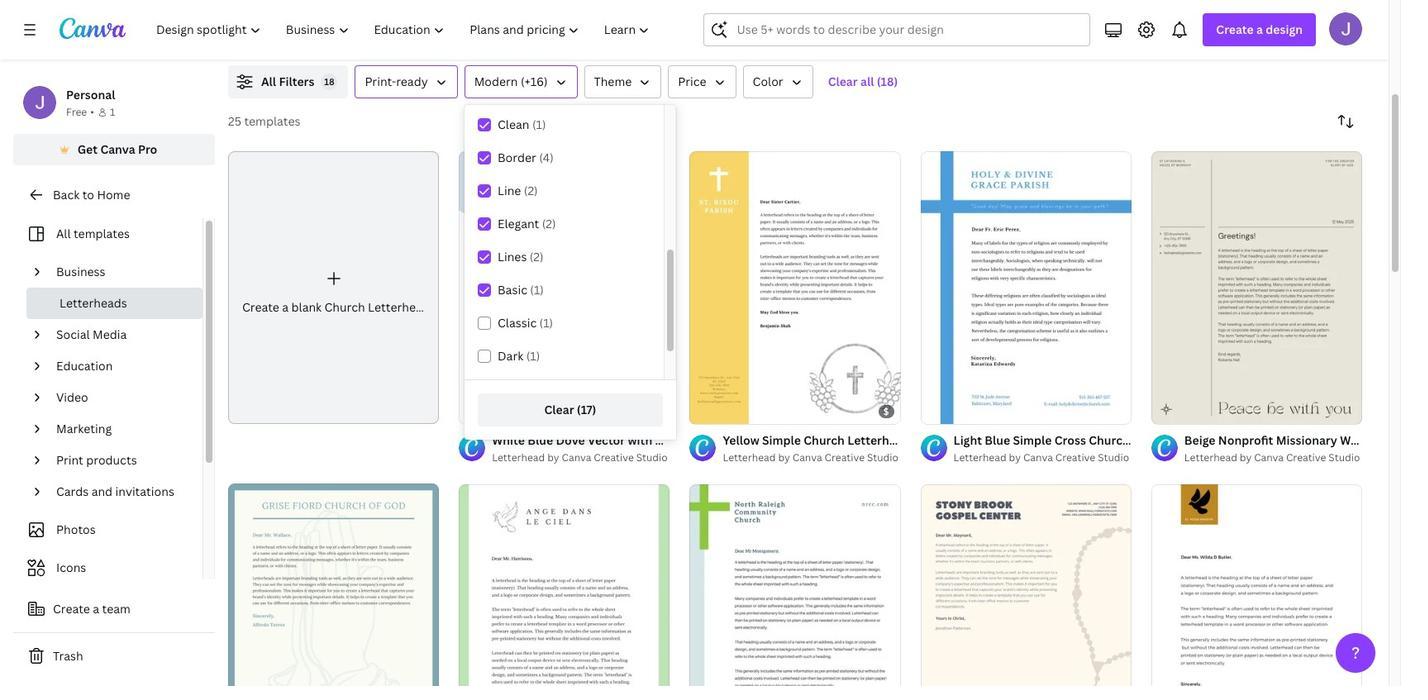 Task type: describe. For each thing, give the bounding box(es) containing it.
white blue dove vector with blue dots church letterhead (us) letterhead by canva creative studio
[[492, 433, 846, 465]]

clear for clear all (18)
[[828, 74, 858, 89]]

social media
[[56, 327, 127, 342]]

pro
[[138, 141, 157, 157]]

white
[[492, 433, 525, 448]]

create a blank church letterhead link
[[228, 151, 439, 424]]

elegant
[[498, 216, 539, 232]]

(4)
[[539, 150, 554, 165]]

clear (17)
[[545, 402, 597, 418]]

video link
[[50, 382, 193, 413]]

marketing
[[56, 421, 112, 437]]

print-ready button
[[355, 65, 458, 98]]

Search search field
[[737, 14, 1080, 45]]

(2) for lines (2)
[[530, 249, 544, 265]]

cards and invitations
[[56, 484, 174, 499]]

(17)
[[577, 402, 597, 418]]

studio inside letterhead by canva creative studio link
[[1329, 451, 1361, 465]]

education
[[56, 358, 113, 374]]

dove
[[556, 433, 585, 448]]

print-ready
[[365, 74, 428, 89]]

all
[[861, 74, 874, 89]]

a for blank
[[282, 299, 289, 315]]

create for create a team
[[53, 601, 90, 617]]

social
[[56, 327, 90, 342]]

yellow simple church letterhead image
[[690, 151, 901, 424]]

clear all (18) button
[[820, 65, 907, 98]]

border (4)
[[498, 150, 554, 165]]

•
[[90, 105, 94, 119]]

a for design
[[1257, 22, 1264, 37]]

cards
[[56, 484, 89, 499]]

dark
[[498, 348, 524, 364]]

price button
[[668, 65, 736, 98]]

18 filter options selected element
[[321, 74, 338, 90]]

(1) for basic (1)
[[530, 282, 544, 298]]

church inside light blue simple cross church letterhead letterhead by canva creative studio
[[1089, 433, 1130, 448]]

and
[[91, 484, 113, 499]]

clean (1)
[[498, 117, 546, 132]]

trash link
[[13, 640, 215, 673]]

canva inside yellow simple church letterhead letterhead by canva creative studio
[[793, 451, 822, 465]]

get canva pro button
[[13, 134, 215, 165]]

print
[[56, 452, 83, 468]]

media
[[93, 327, 127, 342]]

simple inside light blue simple cross church letterhead letterhead by canva creative studio
[[1013, 433, 1052, 448]]

creative inside light blue simple cross church letterhead letterhead by canva creative studio
[[1056, 451, 1096, 465]]

Sort by button
[[1330, 105, 1363, 138]]

letterhead by canva creative studio
[[1185, 451, 1361, 465]]

studio inside yellow simple church letterhead letterhead by canva creative studio
[[867, 451, 899, 465]]

(18)
[[877, 74, 898, 89]]

with
[[628, 433, 653, 448]]

blue cross church minimal letterhead image
[[690, 485, 901, 686]]

lines
[[498, 249, 527, 265]]

modern (+16)
[[474, 74, 548, 89]]

create a blank church letterhead element
[[228, 151, 439, 424]]

personal
[[66, 87, 115, 103]]

color button
[[743, 65, 813, 98]]

icons
[[56, 560, 86, 576]]

dark (1)
[[498, 348, 540, 364]]

lines (2)
[[498, 249, 544, 265]]

all for all filters
[[261, 74, 276, 89]]

blank
[[292, 299, 322, 315]]

top level navigation element
[[146, 13, 664, 46]]

blue for light
[[985, 433, 1011, 448]]

basic (1)
[[498, 282, 544, 298]]

(1) for clean (1)
[[532, 117, 546, 132]]

color
[[753, 74, 784, 89]]

simple inside yellow simple church letterhead letterhead by canva creative studio
[[762, 433, 801, 448]]

by inside white blue dove vector with blue dots church letterhead (us) letterhead by canva creative studio
[[548, 451, 560, 465]]

a for team
[[93, 601, 99, 617]]

(+16)
[[521, 74, 548, 89]]

to
[[82, 187, 94, 203]]

by inside letterhead by canva creative studio link
[[1240, 451, 1252, 465]]

yellow simple church letterhead link
[[723, 432, 910, 450]]

all for all templates
[[56, 226, 71, 241]]

creative inside white blue dove vector with blue dots church letterhead (us) letterhead by canva creative studio
[[594, 451, 634, 465]]

templates for 25 templates
[[244, 113, 301, 129]]

(1) for dark (1)
[[527, 348, 540, 364]]

studio inside white blue dove vector with blue dots church letterhead (us) letterhead by canva creative studio
[[637, 451, 668, 465]]

products
[[86, 452, 137, 468]]

back
[[53, 187, 80, 203]]

business link
[[50, 256, 193, 288]]



Task type: vqa. For each thing, say whether or not it's contained in the screenshot.
team
yes



Task type: locate. For each thing, give the bounding box(es) containing it.
beige nonprofit missionary work classy minimalist charity letterhead image
[[1152, 151, 1363, 424]]

pale navy blue rosary beads church letterhead image
[[921, 485, 1132, 686]]

studio inside light blue simple cross church letterhead letterhead by canva creative studio
[[1098, 451, 1130, 465]]

(1) right basic
[[530, 282, 544, 298]]

create left the blank on the left of the page
[[242, 299, 279, 315]]

social media link
[[50, 319, 193, 351]]

by inside yellow simple church letterhead letterhead by canva creative studio
[[778, 451, 790, 465]]

dark golden rod dove church letterhead image
[[1152, 485, 1363, 686]]

2 horizontal spatial blue
[[985, 433, 1011, 448]]

(2) right elegant
[[542, 216, 556, 232]]

print products link
[[50, 445, 193, 476]]

a left the blank on the left of the page
[[282, 299, 289, 315]]

line (2)
[[498, 183, 538, 198]]

1 vertical spatial clear
[[545, 402, 574, 418]]

2 creative from the left
[[825, 451, 865, 465]]

(1) right the clean
[[532, 117, 546, 132]]

4 letterhead by canva creative studio link from the left
[[1185, 450, 1363, 467]]

blue
[[528, 433, 553, 448], [655, 433, 681, 448], [985, 433, 1011, 448]]

design
[[1266, 22, 1303, 37]]

2 vertical spatial a
[[93, 601, 99, 617]]

(2) right line
[[524, 183, 538, 198]]

create for create a blank church letterhead
[[242, 299, 279, 315]]

25 templates
[[228, 113, 301, 129]]

a inside create a blank church letterhead element
[[282, 299, 289, 315]]

create a team
[[53, 601, 131, 617]]

modern
[[474, 74, 518, 89]]

create a design button
[[1203, 13, 1316, 46]]

pale blue bordered church letterhead image
[[228, 484, 439, 686]]

white blue dove vector with blue dots church letterhead (us) link
[[492, 432, 846, 450]]

by inside light blue simple cross church letterhead letterhead by canva creative studio
[[1009, 451, 1021, 465]]

church letterhead templates image
[[1010, 0, 1363, 45]]

line
[[498, 183, 521, 198]]

studio
[[637, 451, 668, 465], [867, 451, 899, 465], [1098, 451, 1130, 465], [1329, 451, 1361, 465]]

creative inside yellow simple church letterhead letterhead by canva creative studio
[[825, 451, 865, 465]]

templates inside 'link'
[[74, 226, 130, 241]]

0 horizontal spatial blue
[[528, 433, 553, 448]]

create inside button
[[53, 601, 90, 617]]

2 letterhead by canva creative studio link from the left
[[723, 450, 901, 467]]

create a blank church letterhead
[[242, 299, 430, 315]]

1 blue from the left
[[528, 433, 553, 448]]

basic
[[498, 282, 528, 298]]

team
[[102, 601, 131, 617]]

simple right yellow
[[762, 433, 801, 448]]

(2) for line (2)
[[524, 183, 538, 198]]

church
[[325, 299, 365, 315], [713, 433, 754, 448], [804, 433, 845, 448], [1089, 433, 1130, 448]]

0 vertical spatial (2)
[[524, 183, 538, 198]]

letterhead by canva creative studio link for church
[[723, 450, 901, 467]]

clear (17) button
[[478, 394, 663, 427]]

0 horizontal spatial all
[[56, 226, 71, 241]]

light blue simple cross church letterhead link
[[954, 432, 1196, 450]]

all down back
[[56, 226, 71, 241]]

blue right with
[[655, 433, 681, 448]]

blue for white
[[528, 433, 553, 448]]

templates for all templates
[[74, 226, 130, 241]]

2 horizontal spatial create
[[1217, 22, 1254, 37]]

all left filters
[[261, 74, 276, 89]]

classic
[[498, 315, 537, 331]]

border
[[498, 150, 536, 165]]

0 vertical spatial all
[[261, 74, 276, 89]]

a inside create a design dropdown button
[[1257, 22, 1264, 37]]

3 blue from the left
[[985, 433, 1011, 448]]

0 horizontal spatial a
[[93, 601, 99, 617]]

(1) right the classic
[[540, 315, 553, 331]]

classic (1)
[[498, 315, 553, 331]]

2 vertical spatial create
[[53, 601, 90, 617]]

letterheads
[[60, 295, 127, 311]]

canva inside light blue simple cross church letterhead letterhead by canva creative studio
[[1024, 451, 1053, 465]]

(1)
[[532, 117, 546, 132], [530, 282, 544, 298], [540, 315, 553, 331], [527, 348, 540, 364]]

1 vertical spatial create
[[242, 299, 279, 315]]

1 horizontal spatial a
[[282, 299, 289, 315]]

blue right light
[[985, 433, 1011, 448]]

theme button
[[584, 65, 662, 98]]

(us)
[[822, 433, 846, 448]]

18
[[324, 75, 335, 88]]

back to home
[[53, 187, 130, 203]]

letterhead by canva creative studio link for dove
[[492, 450, 670, 467]]

2 vertical spatial (2)
[[530, 249, 544, 265]]

letterhead by canva creative studio link for simple
[[954, 450, 1132, 467]]

letterhead by canva creative studio link
[[492, 450, 670, 467], [723, 450, 901, 467], [954, 450, 1132, 467], [1185, 450, 1363, 467]]

1 horizontal spatial create
[[242, 299, 279, 315]]

1 creative from the left
[[594, 451, 634, 465]]

modern (+16) button
[[464, 65, 578, 98]]

photos
[[56, 522, 96, 538]]

icons link
[[23, 552, 193, 584]]

simple
[[762, 433, 801, 448], [1013, 433, 1052, 448]]

1 vertical spatial templates
[[74, 226, 130, 241]]

0 horizontal spatial simple
[[762, 433, 801, 448]]

clear for clear (17)
[[545, 402, 574, 418]]

0 vertical spatial create
[[1217, 22, 1254, 37]]

filters
[[279, 74, 315, 89]]

ready
[[396, 74, 428, 89]]

blue inside light blue simple cross church letterhead letterhead by canva creative studio
[[985, 433, 1011, 448]]

clear
[[828, 74, 858, 89], [545, 402, 574, 418]]

get canva pro
[[77, 141, 157, 157]]

price
[[678, 74, 707, 89]]

back to home link
[[13, 179, 215, 212]]

church inside white blue dove vector with blue dots church letterhead (us) letterhead by canva creative studio
[[713, 433, 754, 448]]

templates right 25
[[244, 113, 301, 129]]

1 letterhead by canva creative studio link from the left
[[492, 450, 670, 467]]

clear left the 'all'
[[828, 74, 858, 89]]

3 letterhead by canva creative studio link from the left
[[954, 450, 1132, 467]]

4 creative from the left
[[1287, 451, 1327, 465]]

0 horizontal spatial clear
[[545, 402, 574, 418]]

0 vertical spatial a
[[1257, 22, 1264, 37]]

2 by from the left
[[778, 451, 790, 465]]

all templates link
[[23, 218, 193, 250]]

light blue simple cross church letterhead letterhead by canva creative studio
[[954, 433, 1196, 465]]

1
[[110, 105, 115, 119]]

trash
[[53, 648, 83, 664]]

1 horizontal spatial clear
[[828, 74, 858, 89]]

4 studio from the left
[[1329, 451, 1361, 465]]

yellow
[[723, 433, 760, 448]]

0 horizontal spatial create
[[53, 601, 90, 617]]

0 horizontal spatial templates
[[74, 226, 130, 241]]

canva inside button
[[100, 141, 135, 157]]

2 simple from the left
[[1013, 433, 1052, 448]]

all inside 'link'
[[56, 226, 71, 241]]

create a team button
[[13, 593, 215, 626]]

2 horizontal spatial a
[[1257, 22, 1264, 37]]

create down icons
[[53, 601, 90, 617]]

a left team
[[93, 601, 99, 617]]

print products
[[56, 452, 137, 468]]

clear inside clear all (18) button
[[828, 74, 858, 89]]

letterhead
[[368, 299, 430, 315], [757, 433, 819, 448], [848, 433, 910, 448], [1133, 433, 1196, 448], [492, 451, 545, 465], [723, 451, 776, 465], [954, 451, 1007, 465], [1185, 451, 1238, 465]]

invitations
[[115, 484, 174, 499]]

clear inside "clear (17)" 'button'
[[545, 402, 574, 418]]

None search field
[[704, 13, 1091, 46]]

by
[[548, 451, 560, 465], [778, 451, 790, 465], [1009, 451, 1021, 465], [1240, 451, 1252, 465]]

1 horizontal spatial blue
[[655, 433, 681, 448]]

home
[[97, 187, 130, 203]]

video
[[56, 389, 88, 405]]

1 by from the left
[[548, 451, 560, 465]]

a left design
[[1257, 22, 1264, 37]]

blue left dove on the bottom of page
[[528, 433, 553, 448]]

simple left cross
[[1013, 433, 1052, 448]]

a inside create a team button
[[93, 601, 99, 617]]

dots
[[684, 433, 710, 448]]

1 studio from the left
[[637, 451, 668, 465]]

light blue simple cross church letterhead image
[[921, 151, 1132, 424]]

1 simple from the left
[[762, 433, 801, 448]]

4 by from the left
[[1240, 451, 1252, 465]]

3 creative from the left
[[1056, 451, 1096, 465]]

theme
[[594, 74, 632, 89]]

$
[[884, 405, 889, 418]]

25
[[228, 113, 241, 129]]

create a design
[[1217, 22, 1303, 37]]

marketing link
[[50, 413, 193, 445]]

cross
[[1055, 433, 1087, 448]]

1 horizontal spatial simple
[[1013, 433, 1052, 448]]

clear left (17)
[[545, 402, 574, 418]]

clean
[[498, 117, 530, 132]]

1 vertical spatial a
[[282, 299, 289, 315]]

0 vertical spatial templates
[[244, 113, 301, 129]]

3 studio from the left
[[1098, 451, 1130, 465]]

vector
[[588, 433, 625, 448]]

1 horizontal spatial templates
[[244, 113, 301, 129]]

light
[[954, 433, 982, 448]]

canva
[[100, 141, 135, 157], [562, 451, 592, 465], [793, 451, 822, 465], [1024, 451, 1053, 465], [1255, 451, 1284, 465]]

0 vertical spatial clear
[[828, 74, 858, 89]]

church inside create a blank church letterhead element
[[325, 299, 365, 315]]

clear all (18)
[[828, 74, 898, 89]]

2 studio from the left
[[867, 451, 899, 465]]

church inside yellow simple church letterhead letterhead by canva creative studio
[[804, 433, 845, 448]]

1 vertical spatial (2)
[[542, 216, 556, 232]]

all filters
[[261, 74, 315, 89]]

education link
[[50, 351, 193, 382]]

create inside dropdown button
[[1217, 22, 1254, 37]]

get
[[77, 141, 98, 157]]

1 horizontal spatial all
[[261, 74, 276, 89]]

elegant (2)
[[498, 216, 556, 232]]

templates down back to home
[[74, 226, 130, 241]]

jacob simon image
[[1330, 12, 1363, 45]]

cards and invitations link
[[50, 476, 193, 508]]

print-
[[365, 74, 396, 89]]

free
[[66, 105, 87, 119]]

1 vertical spatial all
[[56, 226, 71, 241]]

2 blue from the left
[[655, 433, 681, 448]]

green simple illustrated dove church letterhead image
[[459, 485, 670, 686]]

(1) for classic (1)
[[540, 315, 553, 331]]

(1) right dark
[[527, 348, 540, 364]]

canva inside white blue dove vector with blue dots church letterhead (us) letterhead by canva creative studio
[[562, 451, 592, 465]]

(2) for elegant (2)
[[542, 216, 556, 232]]

create for create a design
[[1217, 22, 1254, 37]]

photos link
[[23, 514, 193, 546]]

white blue dove vector with blue dots church letterhead (us) image
[[459, 151, 670, 424]]

create
[[1217, 22, 1254, 37], [242, 299, 279, 315], [53, 601, 90, 617]]

(2) right lines
[[530, 249, 544, 265]]

3 by from the left
[[1009, 451, 1021, 465]]

create left design
[[1217, 22, 1254, 37]]



